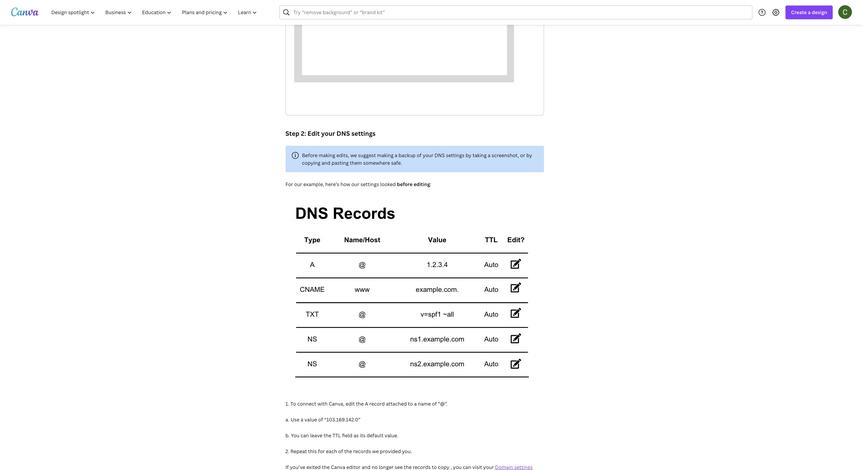 Task type: locate. For each thing, give the bounding box(es) containing it.
1. to connect with canva, edit the a record attached to a name of "@".
[[286, 401, 448, 407]]

ttl
[[333, 432, 341, 439]]

a
[[365, 401, 368, 407]]

its
[[360, 432, 366, 439]]

:
[[430, 181, 432, 188]]

somewhere
[[363, 160, 390, 166]]

1 horizontal spatial our
[[352, 181, 360, 188]]

of left the "@". on the bottom of page
[[432, 401, 437, 407]]

Try "remove background" or "brand kit" search field
[[294, 6, 749, 19]]

the
[[356, 401, 364, 407], [324, 432, 332, 439], [345, 448, 352, 455]]

value
[[305, 417, 317, 423]]

1 making from the left
[[319, 152, 336, 159]]

0 vertical spatial we
[[351, 152, 357, 159]]

the left a
[[356, 401, 364, 407]]

1 horizontal spatial your
[[423, 152, 434, 159]]

copying
[[302, 160, 321, 166]]

edit
[[308, 129, 320, 138]]

a.
[[286, 417, 290, 423]]

making up somewhere
[[377, 152, 394, 159]]

example,
[[304, 181, 324, 188]]

settings left the "looked"
[[361, 181, 379, 188]]

2 vertical spatial settings
[[361, 181, 379, 188]]

create a design button
[[786, 6, 833, 19]]

settings left taking
[[446, 152, 465, 159]]

1 our from the left
[[294, 181, 302, 188]]

dns up edits,
[[337, 129, 350, 138]]

a right to
[[414, 401, 417, 407]]

0 vertical spatial settings
[[352, 129, 376, 138]]

1 horizontal spatial by
[[527, 152, 533, 159]]

of
[[417, 152, 422, 159], [432, 401, 437, 407], [318, 417, 323, 423], [339, 448, 343, 455]]

1 vertical spatial dns
[[435, 152, 445, 159]]

1 horizontal spatial making
[[377, 152, 394, 159]]

your
[[321, 129, 335, 138], [423, 152, 434, 159]]

a right taking
[[488, 152, 491, 159]]

this
[[308, 448, 317, 455]]

the for edit
[[356, 401, 364, 407]]

a left design
[[809, 9, 811, 16]]

making
[[319, 152, 336, 159], [377, 152, 394, 159]]

with
[[318, 401, 328, 407]]

0 horizontal spatial we
[[351, 152, 357, 159]]

top level navigation element
[[47, 6, 263, 19]]

0 horizontal spatial your
[[321, 129, 335, 138]]

the for of
[[345, 448, 352, 455]]

create
[[792, 9, 807, 16]]

your right edit
[[321, 129, 335, 138]]

2 horizontal spatial the
[[356, 401, 364, 407]]

by left taking
[[466, 152, 472, 159]]

we right records
[[372, 448, 379, 455]]

the left records
[[345, 448, 352, 455]]

1 vertical spatial we
[[372, 448, 379, 455]]

0 vertical spatial your
[[321, 129, 335, 138]]

2 vertical spatial the
[[345, 448, 352, 455]]

for
[[286, 181, 293, 188]]

the left ttl
[[324, 432, 332, 439]]

1 horizontal spatial dns
[[435, 152, 445, 159]]

our
[[294, 181, 302, 188], [352, 181, 360, 188]]

0 vertical spatial the
[[356, 401, 364, 407]]

a
[[809, 9, 811, 16], [395, 152, 398, 159], [488, 152, 491, 159], [414, 401, 417, 407], [301, 417, 304, 423]]

and
[[322, 160, 331, 166]]

1 vertical spatial settings
[[446, 152, 465, 159]]

value.
[[385, 432, 399, 439]]

settings
[[352, 129, 376, 138], [446, 152, 465, 159], [361, 181, 379, 188]]

field
[[342, 432, 353, 439]]

to
[[291, 401, 296, 407]]

a inside dropdown button
[[809, 9, 811, 16]]

leave
[[310, 432, 323, 439]]

of right backup
[[417, 152, 422, 159]]

repeat
[[291, 448, 307, 455]]

provided
[[380, 448, 401, 455]]

backup
[[399, 152, 416, 159]]

1 horizontal spatial we
[[372, 448, 379, 455]]

our right for
[[294, 181, 302, 188]]

0 horizontal spatial by
[[466, 152, 472, 159]]

step 2: edit your dns settings
[[286, 129, 376, 138]]

for
[[318, 448, 325, 455]]

1 vertical spatial your
[[423, 152, 434, 159]]

0 horizontal spatial our
[[294, 181, 302, 188]]

1 horizontal spatial the
[[345, 448, 352, 455]]

1.
[[286, 401, 290, 407]]

dns
[[337, 129, 350, 138], [435, 152, 445, 159]]

by
[[466, 152, 472, 159], [527, 152, 533, 159]]

"@".
[[438, 401, 448, 407]]

0 horizontal spatial making
[[319, 152, 336, 159]]

2:
[[301, 129, 306, 138]]

we up them
[[351, 152, 357, 159]]

2 our from the left
[[352, 181, 360, 188]]

"103.169.142.0"
[[324, 417, 361, 423]]

your right backup
[[423, 152, 434, 159]]

screenshot,
[[492, 152, 519, 159]]

we
[[351, 152, 357, 159], [372, 448, 379, 455]]

your inside before making edits, we suggest making a backup of your dns settings by taking a screenshot, or by copying and pasting them somewhere safe.
[[423, 152, 434, 159]]

0 horizontal spatial the
[[324, 432, 332, 439]]

connect
[[297, 401, 317, 407]]

design
[[812, 9, 828, 16]]

our right how
[[352, 181, 360, 188]]

0 horizontal spatial dns
[[337, 129, 350, 138]]

by right or at the top right of the page
[[527, 152, 533, 159]]

making up and
[[319, 152, 336, 159]]

of right value
[[318, 417, 323, 423]]

you
[[291, 432, 300, 439]]

settings up suggest
[[352, 129, 376, 138]]

dns right backup
[[435, 152, 445, 159]]



Task type: vqa. For each thing, say whether or not it's contained in the screenshot.
the to
yes



Task type: describe. For each thing, give the bounding box(es) containing it.
before
[[397, 181, 413, 188]]

before making edits, we suggest making a backup of your dns settings by taking a screenshot, or by copying and pasting them somewhere safe.
[[302, 152, 533, 166]]

record
[[370, 401, 385, 407]]

pasting
[[332, 160, 349, 166]]

looked
[[380, 181, 396, 188]]

1 vertical spatial the
[[324, 432, 332, 439]]

for our example, here's how our settings looked before editing :
[[286, 181, 432, 188]]

how
[[341, 181, 351, 188]]

safe.
[[391, 160, 402, 166]]

0 vertical spatial dns
[[337, 129, 350, 138]]

a up safe.
[[395, 152, 398, 159]]

create a design
[[792, 9, 828, 16]]

b. you can leave the ttl field as its default value.
[[286, 432, 399, 439]]

a. use a value of "103.169.142.0"
[[286, 417, 361, 423]]

christina overa image
[[839, 5, 853, 19]]

of right each
[[339, 448, 343, 455]]

2 by from the left
[[527, 152, 533, 159]]

or
[[521, 152, 526, 159]]

use
[[291, 417, 300, 423]]

step
[[286, 129, 300, 138]]

2. repeat this for each of the records we provided you.
[[286, 448, 412, 455]]

as
[[354, 432, 359, 439]]

taking
[[473, 152, 487, 159]]

2.
[[286, 448, 290, 455]]

editing
[[414, 181, 430, 188]]

of inside before making edits, we suggest making a backup of your dns settings by taking a screenshot, or by copying and pasting them somewhere safe.
[[417, 152, 422, 159]]

we inside before making edits, we suggest making a backup of your dns settings by taking a screenshot, or by copying and pasting them somewhere safe.
[[351, 152, 357, 159]]

default
[[367, 432, 384, 439]]

name
[[418, 401, 431, 407]]

to
[[408, 401, 413, 407]]

1 by from the left
[[466, 152, 472, 159]]

canva,
[[329, 401, 345, 407]]

records
[[353, 448, 371, 455]]

here's
[[326, 181, 340, 188]]

settings inside before making edits, we suggest making a backup of your dns settings by taking a screenshot, or by copying and pasting them somewhere safe.
[[446, 152, 465, 159]]

edit
[[346, 401, 355, 407]]

them
[[350, 160, 362, 166]]

each
[[326, 448, 337, 455]]

dns inside before making edits, we suggest making a backup of your dns settings by taking a screenshot, or by copying and pasting them somewhere safe.
[[435, 152, 445, 159]]

b.
[[286, 432, 290, 439]]

2 making from the left
[[377, 152, 394, 159]]

attached
[[386, 401, 407, 407]]

suggest
[[358, 152, 376, 159]]

edits,
[[337, 152, 349, 159]]

you.
[[402, 448, 412, 455]]

before
[[302, 152, 318, 159]]

can
[[301, 432, 309, 439]]

a right use
[[301, 417, 304, 423]]



